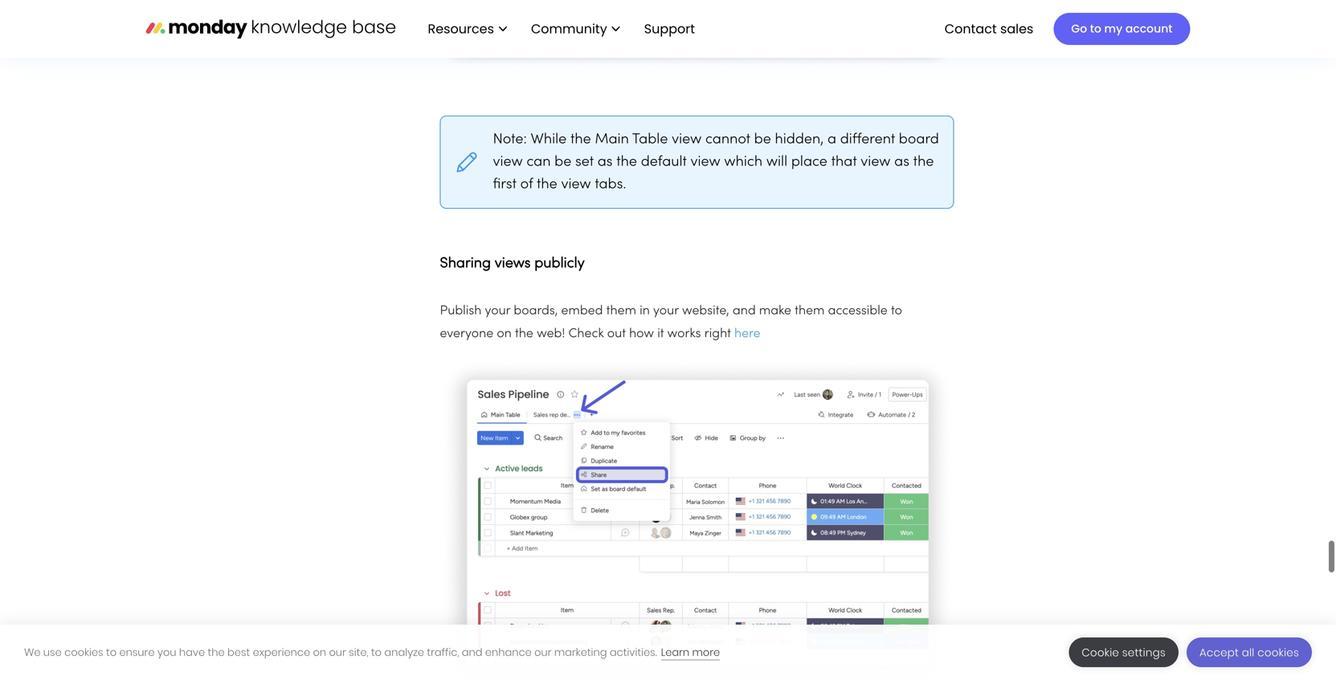 Task type: vqa. For each thing, say whether or not it's contained in the screenshot.
Have
yes



Task type: describe. For each thing, give the bounding box(es) containing it.
site,
[[349, 646, 369, 660]]

right
[[705, 328, 731, 340]]

how
[[629, 328, 654, 340]]

embed
[[561, 305, 603, 317]]

accept
[[1200, 646, 1239, 661]]

learn
[[661, 646, 690, 660]]

contact sales
[[945, 20, 1034, 38]]

go to my account
[[1072, 21, 1173, 37]]

account
[[1126, 21, 1173, 37]]

best
[[227, 646, 250, 660]]

main element
[[412, 0, 1191, 58]]

first
[[493, 178, 517, 192]]

ensure
[[119, 646, 155, 660]]

while
[[531, 133, 567, 147]]

view down set
[[561, 178, 591, 192]]

out
[[607, 328, 626, 340]]

view down different
[[861, 155, 891, 169]]

we use cookies to ensure you have the best experience on our site, to analyze traffic, and enhance our marketing activities. learn more
[[24, 646, 720, 660]]

the down board
[[913, 155, 934, 169]]

cookie
[[1082, 646, 1120, 661]]

main
[[595, 133, 629, 147]]

everyone
[[440, 328, 494, 340]]

cookie settings
[[1082, 646, 1166, 661]]

views
[[495, 257, 531, 271]]

have
[[179, 646, 205, 660]]

settings
[[1123, 646, 1166, 661]]

dialog containing cookie settings
[[0, 625, 1336, 681]]

can
[[527, 155, 551, 169]]

1 vertical spatial be
[[555, 155, 572, 169]]

sharing views publicly
[[440, 257, 585, 271]]

you
[[157, 646, 176, 660]]

enhance
[[485, 646, 532, 660]]

learn more link
[[661, 646, 720, 661]]

will
[[767, 155, 788, 169]]

sales
[[1001, 20, 1034, 38]]

view up default
[[672, 133, 702, 147]]

use
[[43, 646, 62, 660]]

2 them from the left
[[795, 305, 825, 317]]

check
[[569, 328, 604, 340]]

traffic,
[[427, 646, 459, 660]]

view up first
[[493, 155, 523, 169]]

publicly
[[535, 257, 585, 271]]

1 as from the left
[[598, 155, 613, 169]]

sharing
[[440, 257, 491, 271]]

note:
[[493, 133, 531, 147]]

tabs.
[[595, 178, 627, 192]]

works
[[668, 328, 701, 340]]

publish
[[440, 305, 482, 317]]

cookies for use
[[64, 646, 103, 660]]

set
[[575, 155, 594, 169]]

resources
[[428, 20, 494, 38]]

hidden,
[[775, 133, 824, 147]]

view down cannot at the right of page
[[691, 155, 721, 169]]

sharing views publicly link
[[440, 249, 585, 274]]



Task type: locate. For each thing, give the bounding box(es) containing it.
board
[[899, 133, 939, 147]]

a
[[828, 133, 837, 147]]

to right the go
[[1090, 21, 1102, 37]]

the down main
[[617, 155, 637, 169]]

1 them from the left
[[607, 305, 636, 317]]

list containing resources
[[412, 0, 708, 58]]

place
[[791, 155, 828, 169]]

and
[[733, 305, 756, 317], [462, 646, 483, 660]]

your
[[485, 305, 511, 317], [653, 305, 679, 317]]

1 your from the left
[[485, 305, 511, 317]]

on right everyone
[[497, 328, 512, 340]]

them up out
[[607, 305, 636, 317]]

0 horizontal spatial cookies
[[64, 646, 103, 660]]

1 horizontal spatial as
[[895, 155, 910, 169]]

1 horizontal spatial be
[[754, 133, 771, 147]]

the inside publish your boards, embed them in your website, and make them accessible to everyone on the web! check out how it works right
[[515, 328, 534, 340]]

the
[[571, 133, 591, 147], [617, 155, 637, 169], [913, 155, 934, 169], [537, 178, 558, 192], [515, 328, 534, 340], [208, 646, 225, 660]]

view
[[672, 133, 702, 147], [493, 155, 523, 169], [691, 155, 721, 169], [861, 155, 891, 169], [561, 178, 591, 192]]

as right set
[[598, 155, 613, 169]]

and right traffic,
[[462, 646, 483, 660]]

support link
[[636, 15, 708, 43], [644, 20, 700, 38]]

of
[[520, 178, 533, 192]]

here link
[[735, 328, 761, 340]]

accessible
[[828, 305, 888, 317]]

activities.
[[610, 646, 657, 660]]

1 horizontal spatial and
[[733, 305, 756, 317]]

go to my account link
[[1054, 13, 1191, 45]]

while the main table view cannot be hidden, a different board view can be set as the default view which will place that view as the first of the view tabs.
[[493, 133, 939, 192]]

to
[[1090, 21, 1102, 37], [891, 305, 902, 317], [106, 646, 117, 660], [371, 646, 382, 660]]

to inside go to my account link
[[1090, 21, 1102, 37]]

on inside dialog
[[313, 646, 326, 660]]

and inside publish your boards, embed them in your website, and make them accessible to everyone on the web! check out how it works right
[[733, 305, 756, 317]]

we
[[24, 646, 41, 660]]

our
[[329, 646, 346, 660], [535, 646, 552, 660]]

0 horizontal spatial them
[[607, 305, 636, 317]]

0 vertical spatial be
[[754, 133, 771, 147]]

the left 'best'
[[208, 646, 225, 660]]

0 vertical spatial on
[[497, 328, 512, 340]]

community link
[[523, 15, 628, 43]]

0 horizontal spatial our
[[329, 646, 346, 660]]

be up will
[[754, 133, 771, 147]]

cookies
[[64, 646, 103, 660], [1258, 646, 1300, 661]]

to right accessible
[[891, 305, 902, 317]]

0 vertical spatial and
[[733, 305, 756, 317]]

marketing
[[554, 646, 607, 660]]

0 horizontal spatial your
[[485, 305, 511, 317]]

table
[[632, 133, 668, 147]]

the right of
[[537, 178, 558, 192]]

1 horizontal spatial cookies
[[1258, 646, 1300, 661]]

1 horizontal spatial them
[[795, 305, 825, 317]]

it
[[658, 328, 664, 340]]

accept all cookies button
[[1187, 638, 1312, 668]]

as
[[598, 155, 613, 169], [895, 155, 910, 169]]

the inside dialog
[[208, 646, 225, 660]]

dialog
[[0, 625, 1336, 681]]

on
[[497, 328, 512, 340], [313, 646, 326, 660]]

experience
[[253, 646, 310, 660]]

all
[[1242, 646, 1255, 661]]

publish your boards, embed them in your website, and make them accessible to everyone on the web! check out how it works right
[[440, 305, 902, 340]]

them
[[607, 305, 636, 317], [795, 305, 825, 317]]

contact
[[945, 20, 997, 38]]

be left set
[[555, 155, 572, 169]]

go
[[1072, 21, 1087, 37]]

1 horizontal spatial your
[[653, 305, 679, 317]]

them right make
[[795, 305, 825, 317]]

to right site, at the left bottom
[[371, 646, 382, 660]]

list
[[412, 0, 708, 58]]

more
[[692, 646, 720, 660]]

1 vertical spatial on
[[313, 646, 326, 660]]

my
[[1105, 21, 1123, 37]]

1 our from the left
[[329, 646, 346, 660]]

2 as from the left
[[895, 155, 910, 169]]

as down board
[[895, 155, 910, 169]]

and inside dialog
[[462, 646, 483, 660]]

web!
[[537, 328, 565, 340]]

1 horizontal spatial our
[[535, 646, 552, 660]]

1 vertical spatial and
[[462, 646, 483, 660]]

your right in
[[653, 305, 679, 317]]

and up here link
[[733, 305, 756, 317]]

to inside publish your boards, embed them in your website, and make them accessible to everyone on the web! check out how it works right
[[891, 305, 902, 317]]

1 cookies from the left
[[64, 646, 103, 660]]

monday.com logo image
[[146, 12, 396, 45]]

cookies for all
[[1258, 646, 1300, 661]]

make
[[759, 305, 792, 317]]

1 horizontal spatial on
[[497, 328, 512, 340]]

be
[[754, 133, 771, 147], [555, 155, 572, 169]]

website,
[[682, 305, 729, 317]]

support
[[644, 20, 695, 38]]

2 your from the left
[[653, 305, 679, 317]]

0 horizontal spatial as
[[598, 155, 613, 169]]

our left site, at the left bottom
[[329, 646, 346, 660]]

cannot
[[706, 133, 751, 147]]

2 our from the left
[[535, 646, 552, 660]]

on inside publish your boards, embed them in your website, and make them accessible to everyone on the web! check out how it works right
[[497, 328, 512, 340]]

the down 'boards,'
[[515, 328, 534, 340]]

in
[[640, 305, 650, 317]]

resources link
[[420, 15, 515, 43]]

accept all cookies
[[1200, 646, 1300, 661]]

group image
[[440, 0, 954, 67]]

which
[[724, 155, 763, 169]]

cookies right use
[[64, 646, 103, 660]]

cookies inside accept all cookies button
[[1258, 646, 1300, 661]]

boards,
[[514, 305, 558, 317]]

cookie settings button
[[1069, 638, 1179, 668]]

2 cookies from the left
[[1258, 646, 1300, 661]]

0 horizontal spatial and
[[462, 646, 483, 660]]

here
[[735, 328, 761, 340]]

contact sales link
[[937, 15, 1042, 43]]

default
[[641, 155, 687, 169]]

our right 'enhance'
[[535, 646, 552, 660]]

community
[[531, 20, 607, 38]]

on right experience
[[313, 646, 326, 660]]

cookies right all at the bottom right of the page
[[1258, 646, 1300, 661]]

your right publish
[[485, 305, 511, 317]]

analyze
[[384, 646, 424, 660]]

group 1 - 2023-02-19t115053.948.png image
[[440, 358, 954, 681]]

that
[[831, 155, 857, 169]]

0 horizontal spatial on
[[313, 646, 326, 660]]

different
[[840, 133, 895, 147]]

0 horizontal spatial be
[[555, 155, 572, 169]]

the up set
[[571, 133, 591, 147]]

to left ensure at the left bottom
[[106, 646, 117, 660]]



